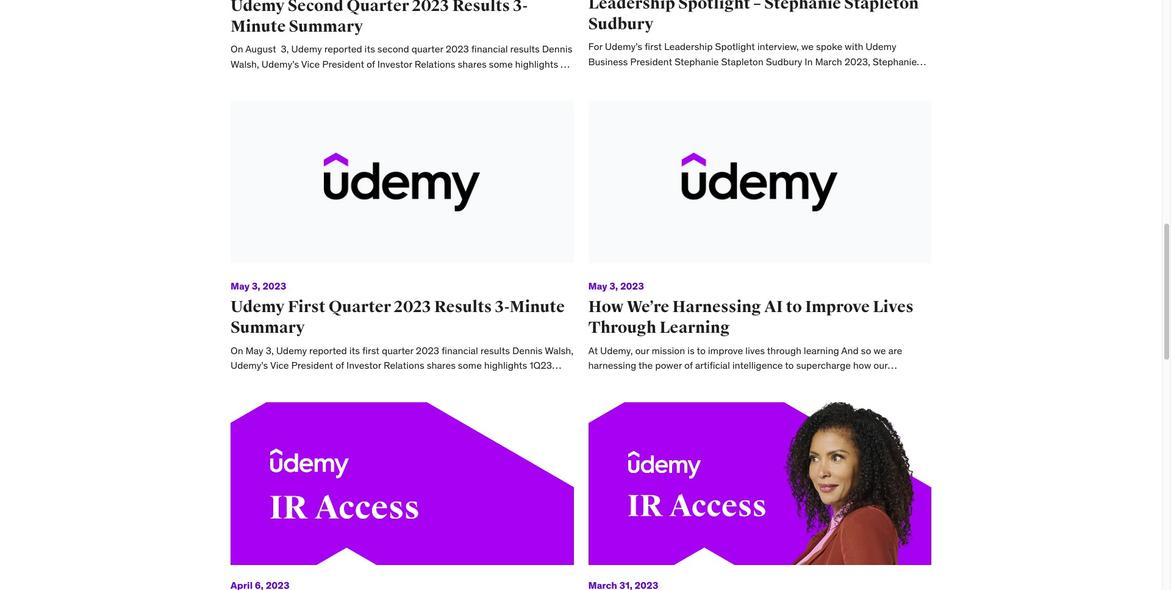 Task type: describe. For each thing, give the bounding box(es) containing it.
udemy inside the udemy second quarter 2023 results 3- minute summary
[[231, 0, 285, 16]]

leadership
[[589, 0, 676, 13]]

leadership spotlight – stephanie stapleton sudbury
[[589, 0, 920, 34]]

release for first
[[297, 375, 329, 387]]

its inside on may 3, udemy reported its first quarter 2023 financial results dennis walsh, udemy's vice president of investor relations shares some highlights 1q23 earnings press release &...
[[350, 345, 360, 357]]

3- for udemy first quarter 2023 results 3-minute summary
[[495, 298, 510, 318]]

of inside on may 3, udemy reported its first quarter 2023 financial results dennis walsh, udemy's vice president of investor relations shares some highlights 1q23 earnings press release &...
[[336, 360, 344, 372]]

harnessing
[[673, 298, 762, 318]]

ai
[[765, 298, 784, 318]]

results inside the "on august  3, udemy reported its second quarter 2023 financial results dennis walsh, udemy's vice president of investor relations shares some highlights ﻿ 2q23 earnings press release &..."
[[511, 43, 540, 55]]

udemy first quarter 2023 results 3-minute summary link
[[231, 298, 565, 338]]

how we're harnessing ai to improve lives through learning link
[[589, 298, 914, 338]]

summary for first
[[231, 318, 305, 338]]

first
[[288, 298, 326, 318]]

spotlight
[[679, 0, 751, 13]]

how
[[589, 298, 624, 318]]

press for second
[[298, 73, 322, 85]]

highlights inside on may 3, udemy reported its first quarter 2023 financial results dennis walsh, udemy's vice president of investor relations shares some highlights 1q23 earnings press release &...
[[485, 360, 528, 372]]

udemy inside on may 3, udemy reported its first quarter 2023 financial results dennis walsh, udemy's vice president of investor relations shares some highlights 1q23 earnings press release &...
[[276, 345, 307, 357]]

udemy inside the udemy first quarter 2023 results 3-minute summary
[[231, 298, 285, 318]]

minute for udemy first quarter 2023 results 3-minute summary
[[510, 298, 565, 318]]

financial inside on may 3, udemy reported its first quarter 2023 financial results dennis walsh, udemy's vice president of investor relations shares some highlights 1q23 earnings press release &...
[[442, 345, 478, 357]]

results inside on may 3, udemy reported its first quarter 2023 financial results dennis walsh, udemy's vice president of investor relations shares some highlights 1q23 earnings press release &...
[[481, 345, 510, 357]]

on for udemy second quarter 2023 results 3- minute summary
[[231, 43, 243, 55]]

stapleton
[[845, 0, 920, 13]]

2023 inside the udemy first quarter 2023 results 3-minute summary
[[395, 298, 431, 318]]

earnings for udemy second quarter 2023 results 3- minute summary
[[257, 73, 295, 85]]

shares inside the "on august  3, udemy reported its second quarter 2023 financial results dennis walsh, udemy's vice president of investor relations shares some highlights ﻿ 2q23 earnings press release &..."
[[458, 58, 487, 70]]

quarter inside the "on august  3, udemy reported its second quarter 2023 financial results dennis walsh, udemy's vice president of investor relations shares some highlights ﻿ 2q23 earnings press release &..."
[[412, 43, 444, 55]]

president inside on may 3, udemy reported its first quarter 2023 financial results dennis walsh, udemy's vice president of investor relations shares some highlights 1q23 earnings press release &...
[[291, 360, 333, 372]]

financial inside the "on august  3, udemy reported its second quarter 2023 financial results dennis walsh, udemy's vice president of investor relations shares some highlights ﻿ 2q23 earnings press release &..."
[[472, 43, 508, 55]]

–
[[754, 0, 762, 13]]

&... for first
[[331, 375, 345, 387]]

2023 inside the "on august  3, udemy reported its second quarter 2023 financial results dennis walsh, udemy's vice president of investor relations shares some highlights ﻿ 2q23 earnings press release &..."
[[446, 43, 469, 55]]

3- for udemy second quarter 2023 results 3- minute summary
[[513, 0, 528, 16]]

udemy's inside on may 3, udemy reported its first quarter 2023 financial results dennis walsh, udemy's vice president of investor relations shares some highlights 1q23 earnings press release &...
[[231, 360, 268, 372]]

1q23
[[530, 360, 552, 372]]

press for first
[[271, 375, 295, 387]]

relations inside on may 3, udemy reported its first quarter 2023 financial results dennis walsh, udemy's vice president of investor relations shares some highlights 1q23 earnings press release &...
[[384, 360, 425, 372]]

vice inside on may 3, udemy reported its first quarter 2023 financial results dennis walsh, udemy's vice president of investor relations shares some highlights 1q23 earnings press release &...
[[270, 360, 289, 372]]

summary for second
[[289, 16, 363, 36]]

second
[[288, 0, 344, 16]]

leadership spotlight – stephanie stapleton sudbury link
[[589, 0, 920, 34]]

udemy second quarter 2023 results 3- minute summary
[[231, 0, 528, 36]]

of inside the "on august  3, udemy reported its second quarter 2023 financial results dennis walsh, udemy's vice president of investor relations shares some highlights ﻿ 2q23 earnings press release &..."
[[367, 58, 375, 70]]

to
[[787, 298, 803, 318]]



Task type: locate. For each thing, give the bounding box(es) containing it.
walsh,
[[231, 58, 259, 70], [545, 345, 574, 357]]

president down udemy second quarter 2023 results 3- minute summary link
[[322, 58, 364, 70]]

investor inside on may 3, udemy reported its first quarter 2023 financial results dennis walsh, udemy's vice president of investor relations shares some highlights 1q23 earnings press release &...
[[347, 360, 382, 372]]

dennis
[[542, 43, 573, 55], [513, 345, 543, 357]]

2q23
[[231, 73, 255, 85]]

dennis up the ﻿
[[542, 43, 573, 55]]

earnings for udemy first quarter 2023 results 3-minute summary
[[231, 375, 269, 387]]

udemy first quarter 2023 results 3-minute summary
[[231, 298, 565, 338]]

&... for second
[[358, 73, 371, 85]]

1 vertical spatial summary
[[231, 318, 305, 338]]

2 on from the top
[[231, 345, 243, 357]]

1 vertical spatial results
[[434, 298, 492, 318]]

earnings inside the "on august  3, udemy reported its second quarter 2023 financial results dennis walsh, udemy's vice president of investor relations shares some highlights ﻿ 2q23 earnings press release &..."
[[257, 73, 295, 85]]

first
[[363, 345, 380, 357]]

udemy down second
[[291, 43, 322, 55]]

1 horizontal spatial may 3, 2023
[[589, 280, 644, 293]]

summary inside the udemy first quarter 2023 results 3-minute summary
[[231, 318, 305, 338]]

quarter inside the udemy first quarter 2023 results 3-minute summary
[[329, 298, 391, 318]]

1 vertical spatial earnings
[[231, 375, 269, 387]]

1 horizontal spatial &...
[[358, 73, 371, 85]]

1 vertical spatial its
[[350, 345, 360, 357]]

improve
[[806, 298, 870, 318]]

quarter
[[347, 0, 410, 16], [329, 298, 391, 318]]

summary
[[289, 16, 363, 36], [231, 318, 305, 338]]

vice inside the "on august  3, udemy reported its second quarter 2023 financial results dennis walsh, udemy's vice president of investor relations shares some highlights ﻿ 2q23 earnings press release &..."
[[301, 58, 320, 70]]

president down 'first'
[[291, 360, 333, 372]]

dennis inside on may 3, udemy reported its first quarter 2023 financial results dennis walsh, udemy's vice president of investor relations shares some highlights 1q23 earnings press release &...
[[513, 345, 543, 357]]

2023
[[413, 0, 450, 16], [446, 43, 469, 55], [263, 280, 286, 293], [621, 280, 644, 293], [395, 298, 431, 318], [416, 345, 440, 357]]

1 vertical spatial udemy's
[[231, 360, 268, 372]]

1 vertical spatial vice
[[270, 360, 289, 372]]

earnings
[[257, 73, 295, 85], [231, 375, 269, 387]]

reported
[[325, 43, 362, 55], [309, 345, 347, 357]]

1 on from the top
[[231, 43, 243, 55]]

quarter up the second on the left top of the page
[[347, 0, 410, 16]]

0 horizontal spatial shares
[[427, 360, 456, 372]]

2023 inside the udemy second quarter 2023 results 3- minute summary
[[413, 0, 450, 16]]

0 vertical spatial reported
[[325, 43, 362, 55]]

0 horizontal spatial its
[[350, 345, 360, 357]]

1 vertical spatial relations
[[384, 360, 425, 372]]

0 horizontal spatial press
[[271, 375, 295, 387]]

1 vertical spatial quarter
[[329, 298, 391, 318]]

1 horizontal spatial walsh,
[[545, 345, 574, 357]]

president
[[322, 58, 364, 70], [291, 360, 333, 372]]

summary down second
[[289, 16, 363, 36]]

learning
[[660, 318, 730, 338]]

investor down first
[[347, 360, 382, 372]]

earnings inside on may 3, udemy reported its first quarter 2023 financial results dennis walsh, udemy's vice president of investor relations shares some highlights 1q23 earnings press release &...
[[231, 375, 269, 387]]

0 vertical spatial its
[[365, 43, 375, 55]]

press inside on may 3, udemy reported its first quarter 2023 financial results dennis walsh, udemy's vice president of investor relations shares some highlights 1q23 earnings press release &...
[[271, 375, 295, 387]]

shares inside on may 3, udemy reported its first quarter 2023 financial results dennis walsh, udemy's vice president of investor relations shares some highlights 1q23 earnings press release &...
[[427, 360, 456, 372]]

1 vertical spatial 3-
[[495, 298, 510, 318]]

udemy down 'first'
[[276, 345, 307, 357]]

1 vertical spatial shares
[[427, 360, 456, 372]]

0 vertical spatial results
[[453, 0, 510, 16]]

quarter up first
[[329, 298, 391, 318]]

udemy left 'first'
[[231, 298, 285, 318]]

1 vertical spatial results
[[481, 345, 510, 357]]

1 vertical spatial on
[[231, 345, 243, 357]]

dennis inside the "on august  3, udemy reported its second quarter 2023 financial results dennis walsh, udemy's vice president of investor relations shares some highlights ﻿ 2q23 earnings press release &..."
[[542, 43, 573, 55]]

1 horizontal spatial shares
[[458, 58, 487, 70]]

second
[[378, 43, 409, 55]]

3- inside the udemy first quarter 2023 results 3-minute summary
[[495, 298, 510, 318]]

0 horizontal spatial vice
[[270, 360, 289, 372]]

may for how we're harnessing ai to improve lives through learning
[[589, 280, 608, 293]]

0 vertical spatial release
[[324, 73, 356, 85]]

&... inside on may 3, udemy reported its first quarter 2023 financial results dennis walsh, udemy's vice president of investor relations shares some highlights 1q23 earnings press release &...
[[331, 375, 345, 387]]

may 3, 2023 for udemy
[[231, 280, 286, 293]]

investor down the second on the left top of the page
[[378, 58, 413, 70]]

udemy left second
[[231, 0, 285, 16]]

how we're harnessing ai to improve lives through learning
[[589, 298, 914, 338]]

0 vertical spatial investor
[[378, 58, 413, 70]]

udemy inside the "on august  3, udemy reported its second quarter 2023 financial results dennis walsh, udemy's vice president of investor relations shares some highlights ﻿ 2q23 earnings press release &..."
[[291, 43, 322, 55]]

investor
[[378, 58, 413, 70], [347, 360, 382, 372]]

highlights inside the "on august  3, udemy reported its second quarter 2023 financial results dennis walsh, udemy's vice president of investor relations shares some highlights ﻿ 2q23 earnings press release &..."
[[516, 58, 559, 70]]

release
[[324, 73, 356, 85], [297, 375, 329, 387]]

press inside the "on august  3, udemy reported its second quarter 2023 financial results dennis walsh, udemy's vice president of investor relations shares some highlights ﻿ 2q23 earnings press release &..."
[[298, 73, 322, 85]]

3,
[[281, 43, 289, 55], [252, 280, 261, 293], [610, 280, 619, 293], [266, 345, 274, 357]]

1 vertical spatial reported
[[309, 345, 347, 357]]

3-
[[513, 0, 528, 16], [495, 298, 510, 318]]

1 vertical spatial investor
[[347, 360, 382, 372]]

summary inside the udemy second quarter 2023 results 3- minute summary
[[289, 16, 363, 36]]

minute up 1q23
[[510, 298, 565, 318]]

1 horizontal spatial of
[[367, 58, 375, 70]]

on august  3, udemy reported its second quarter 2023 financial results dennis walsh, udemy's vice president of investor relations shares some highlights ﻿ 2q23 earnings press release &...
[[231, 43, 573, 85]]

3, inside on may 3, udemy reported its first quarter 2023 financial results dennis walsh, udemy's vice president of investor relations shares some highlights 1q23 earnings press release &...
[[266, 345, 274, 357]]

0 vertical spatial financial
[[472, 43, 508, 55]]

results
[[453, 0, 510, 16], [434, 298, 492, 318]]

udemy second quarter 2023 results 3- minute summary link
[[231, 0, 528, 36]]

reported down udemy second quarter 2023 results 3- minute summary link
[[325, 43, 362, 55]]

1 may 3, 2023 from the left
[[231, 280, 286, 293]]

quarter for first
[[329, 298, 391, 318]]

walsh, inside the "on august  3, udemy reported its second quarter 2023 financial results dennis walsh, udemy's vice president of investor relations shares some highlights ﻿ 2q23 earnings press release &..."
[[231, 58, 259, 70]]

highlights
[[516, 58, 559, 70], [485, 360, 528, 372]]

reported inside on may 3, udemy reported its first quarter 2023 financial results dennis walsh, udemy's vice president of investor relations shares some highlights 1q23 earnings press release &...
[[309, 345, 347, 357]]

1 vertical spatial some
[[458, 360, 482, 372]]

may 3, 2023 for how
[[589, 280, 644, 293]]

1 vertical spatial walsh,
[[545, 345, 574, 357]]

1 vertical spatial &...
[[331, 375, 345, 387]]

0 horizontal spatial some
[[458, 360, 482, 372]]

1 vertical spatial president
[[291, 360, 333, 372]]

udemy
[[231, 0, 285, 16], [291, 43, 322, 55], [231, 298, 285, 318], [276, 345, 307, 357]]

0 vertical spatial relations
[[415, 58, 456, 70]]

0 horizontal spatial may 3, 2023
[[231, 280, 286, 293]]

we're
[[627, 298, 670, 318]]

on inside the "on august  3, udemy reported its second quarter 2023 financial results dennis walsh, udemy's vice president of investor relations shares some highlights ﻿ 2q23 earnings press release &..."
[[231, 43, 243, 55]]

0 vertical spatial of
[[367, 58, 375, 70]]

highlights left the ﻿
[[516, 58, 559, 70]]

1 vertical spatial highlights
[[485, 360, 528, 372]]

3, inside the "on august  3, udemy reported its second quarter 2023 financial results dennis walsh, udemy's vice president of investor relations shares some highlights ﻿ 2q23 earnings press release &..."
[[281, 43, 289, 55]]

may inside on may 3, udemy reported its first quarter 2023 financial results dennis walsh, udemy's vice president of investor relations shares some highlights 1q23 earnings press release &...
[[246, 345, 264, 357]]

quarter inside the udemy second quarter 2023 results 3- minute summary
[[347, 0, 410, 16]]

minute for udemy second quarter 2023 results 3- minute summary
[[231, 16, 286, 36]]

0 vertical spatial some
[[489, 58, 513, 70]]

release inside on may 3, udemy reported its first quarter 2023 financial results dennis walsh, udemy's vice president of investor relations shares some highlights 1q23 earnings press release &...
[[297, 375, 329, 387]]

stephanie
[[765, 0, 842, 13]]

of
[[367, 58, 375, 70], [336, 360, 344, 372]]

0 vertical spatial minute
[[231, 16, 286, 36]]

its left the second on the left top of the page
[[365, 43, 375, 55]]

highlights left 1q23
[[485, 360, 528, 372]]

quarter for second
[[347, 0, 410, 16]]

1 vertical spatial press
[[271, 375, 295, 387]]

quarter right the second on the left top of the page
[[412, 43, 444, 55]]

on for udemy first quarter 2023 results 3-minute summary
[[231, 345, 243, 357]]

0 horizontal spatial walsh,
[[231, 58, 259, 70]]

2023 inside on may 3, udemy reported its first quarter 2023 financial results dennis walsh, udemy's vice president of investor relations shares some highlights 1q23 earnings press release &...
[[416, 345, 440, 357]]

0 horizontal spatial of
[[336, 360, 344, 372]]

3- inside the udemy second quarter 2023 results 3- minute summary
[[513, 0, 528, 16]]

vice
[[301, 58, 320, 70], [270, 360, 289, 372]]

relations
[[415, 58, 456, 70], [384, 360, 425, 372]]

reported inside the "on august  3, udemy reported its second quarter 2023 financial results dennis walsh, udemy's vice president of investor relations shares some highlights ﻿ 2q23 earnings press release &..."
[[325, 43, 362, 55]]

through
[[589, 318, 657, 338]]

some inside on may 3, udemy reported its first quarter 2023 financial results dennis walsh, udemy's vice president of investor relations shares some highlights 1q23 earnings press release &...
[[458, 360, 482, 372]]

minute inside the udemy second quarter 2023 results 3- minute summary
[[231, 16, 286, 36]]

minute inside the udemy first quarter 2023 results 3-minute summary
[[510, 298, 565, 318]]

0 vertical spatial dennis
[[542, 43, 573, 55]]

0 vertical spatial udemy's
[[262, 58, 299, 70]]

1 vertical spatial dennis
[[513, 345, 543, 357]]

release inside the "on august  3, udemy reported its second quarter 2023 financial results dennis walsh, udemy's vice president of investor relations shares some highlights ﻿ 2q23 earnings press release &..."
[[324, 73, 356, 85]]

1 horizontal spatial minute
[[510, 298, 565, 318]]

minute
[[231, 16, 286, 36], [510, 298, 565, 318]]

1 horizontal spatial vice
[[301, 58, 320, 70]]

0 vertical spatial walsh,
[[231, 58, 259, 70]]

quarter inside on may 3, udemy reported its first quarter 2023 financial results dennis walsh, udemy's vice president of investor relations shares some highlights 1q23 earnings press release &...
[[382, 345, 414, 357]]

results
[[511, 43, 540, 55], [481, 345, 510, 357]]

﻿
[[561, 58, 561, 70]]

release for second
[[324, 73, 356, 85]]

on may 3, udemy reported its first quarter 2023 financial results dennis walsh, udemy's vice president of investor relations shares some highlights 1q23 earnings press release &...
[[231, 345, 574, 387]]

0 vertical spatial summary
[[289, 16, 363, 36]]

0 vertical spatial shares
[[458, 58, 487, 70]]

president inside the "on august  3, udemy reported its second quarter 2023 financial results dennis walsh, udemy's vice president of investor relations shares some highlights ﻿ 2q23 earnings press release &..."
[[322, 58, 364, 70]]

0 vertical spatial 3-
[[513, 0, 528, 16]]

0 vertical spatial vice
[[301, 58, 320, 70]]

summary down 'first'
[[231, 318, 305, 338]]

results for udemy first quarter 2023 results 3-minute summary
[[434, 298, 492, 318]]

0 horizontal spatial &...
[[331, 375, 345, 387]]

on
[[231, 43, 243, 55], [231, 345, 243, 357]]

its inside the "on august  3, udemy reported its second quarter 2023 financial results dennis walsh, udemy's vice president of investor relations shares some highlights ﻿ 2q23 earnings press release &..."
[[365, 43, 375, 55]]

udemy's
[[262, 58, 299, 70], [231, 360, 268, 372]]

2 may 3, 2023 from the left
[[589, 280, 644, 293]]

results inside the udemy second quarter 2023 results 3- minute summary
[[453, 0, 510, 16]]

dennis up 1q23
[[513, 345, 543, 357]]

&...
[[358, 73, 371, 85], [331, 375, 345, 387]]

sudbury
[[589, 14, 654, 34]]

0 vertical spatial &...
[[358, 73, 371, 85]]

financial
[[472, 43, 508, 55], [442, 345, 478, 357]]

quarter
[[412, 43, 444, 55], [382, 345, 414, 357]]

0 horizontal spatial minute
[[231, 16, 286, 36]]

0 vertical spatial earnings
[[257, 73, 295, 85]]

its
[[365, 43, 375, 55], [350, 345, 360, 357]]

0 vertical spatial quarter
[[412, 43, 444, 55]]

walsh, up 2q23
[[231, 58, 259, 70]]

results for udemy second quarter 2023 results 3- minute summary
[[453, 0, 510, 16]]

may
[[231, 280, 250, 293], [589, 280, 608, 293], [246, 345, 264, 357]]

on inside on may 3, udemy reported its first quarter 2023 financial results dennis walsh, udemy's vice president of investor relations shares some highlights 1q23 earnings press release &...
[[231, 345, 243, 357]]

1 vertical spatial release
[[297, 375, 329, 387]]

0 horizontal spatial 3-
[[495, 298, 510, 318]]

investor inside the "on august  3, udemy reported its second quarter 2023 financial results dennis walsh, udemy's vice president of investor relations shares some highlights ﻿ 2q23 earnings press release &..."
[[378, 58, 413, 70]]

relations inside the "on august  3, udemy reported its second quarter 2023 financial results dennis walsh, udemy's vice president of investor relations shares some highlights ﻿ 2q23 earnings press release &..."
[[415, 58, 456, 70]]

1 horizontal spatial 3-
[[513, 0, 528, 16]]

1 vertical spatial quarter
[[382, 345, 414, 357]]

0 vertical spatial on
[[231, 43, 243, 55]]

quarter right first
[[382, 345, 414, 357]]

minute up 2q23
[[231, 16, 286, 36]]

1 vertical spatial minute
[[510, 298, 565, 318]]

press
[[298, 73, 322, 85], [271, 375, 295, 387]]

results inside the udemy first quarter 2023 results 3-minute summary
[[434, 298, 492, 318]]

walsh, inside on may 3, udemy reported its first quarter 2023 financial results dennis walsh, udemy's vice president of investor relations shares some highlights 1q23 earnings press release &...
[[545, 345, 574, 357]]

1 horizontal spatial some
[[489, 58, 513, 70]]

walsh, up 1q23
[[545, 345, 574, 357]]

0 vertical spatial results
[[511, 43, 540, 55]]

0 vertical spatial highlights
[[516, 58, 559, 70]]

may 3, 2023
[[231, 280, 286, 293], [589, 280, 644, 293]]

1 horizontal spatial press
[[298, 73, 322, 85]]

may for udemy first quarter 2023 results 3-minute summary
[[231, 280, 250, 293]]

some inside the "on august  3, udemy reported its second quarter 2023 financial results dennis walsh, udemy's vice president of investor relations shares some highlights ﻿ 2q23 earnings press release &..."
[[489, 58, 513, 70]]

lives
[[874, 298, 914, 318]]

1 vertical spatial of
[[336, 360, 344, 372]]

reported left first
[[309, 345, 347, 357]]

1 vertical spatial financial
[[442, 345, 478, 357]]

0 vertical spatial press
[[298, 73, 322, 85]]

shares
[[458, 58, 487, 70], [427, 360, 456, 372]]

some
[[489, 58, 513, 70], [458, 360, 482, 372]]

0 vertical spatial quarter
[[347, 0, 410, 16]]

&... inside the "on august  3, udemy reported its second quarter 2023 financial results dennis walsh, udemy's vice president of investor relations shares some highlights ﻿ 2q23 earnings press release &..."
[[358, 73, 371, 85]]

1 horizontal spatial its
[[365, 43, 375, 55]]

udemy's inside the "on august  3, udemy reported its second quarter 2023 financial results dennis walsh, udemy's vice president of investor relations shares some highlights ﻿ 2q23 earnings press release &..."
[[262, 58, 299, 70]]

0 vertical spatial president
[[322, 58, 364, 70]]

its left first
[[350, 345, 360, 357]]



Task type: vqa. For each thing, say whether or not it's contained in the screenshot.
the top San Francisco, CA
no



